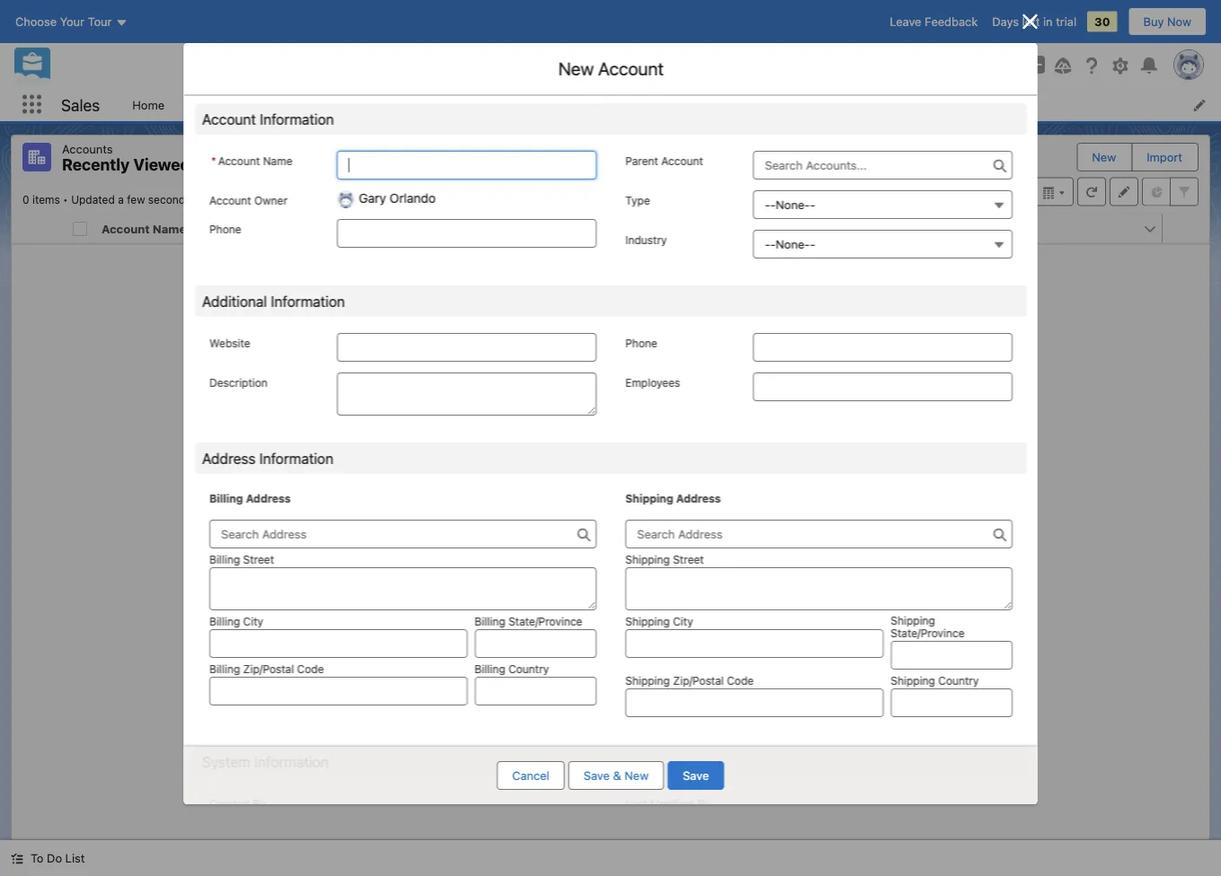 Task type: locate. For each thing, give the bounding box(es) containing it.
shipping
[[625, 492, 673, 505], [625, 553, 669, 566], [890, 615, 935, 627], [625, 615, 669, 628], [625, 675, 669, 687], [890, 675, 935, 687]]

none- inside industry --none--
[[775, 238, 809, 251]]

code up the shipping zip/postal code text box
[[726, 675, 753, 687]]

billing up billing country 'text box'
[[474, 663, 505, 676]]

&
[[613, 770, 621, 783]]

country
[[508, 663, 549, 676], [938, 675, 978, 687]]

shipping up views.
[[625, 492, 673, 505]]

new for new
[[1092, 150, 1116, 164]]

1 save from the left
[[584, 770, 610, 783]]

account right parent
[[661, 155, 703, 167]]

0 horizontal spatial owner
[[254, 194, 287, 207]]

2 horizontal spatial accounts
[[625, 511, 676, 525]]

import button
[[1132, 144, 1197, 171]]

leave
[[890, 15, 921, 28]]

1 horizontal spatial state/province
[[890, 627, 964, 640]]

address information
[[202, 450, 333, 467]]

home link
[[122, 88, 175, 121]]

accounts list item
[[253, 88, 348, 121]]

cell
[[66, 214, 94, 244]]

billing down billing city
[[209, 663, 240, 676]]

updated
[[71, 194, 115, 206]]

billing street
[[209, 553, 274, 566]]

1 vertical spatial owner
[[865, 222, 903, 235]]

accounts up the * account name
[[263, 98, 314, 111]]

0 horizontal spatial country
[[508, 663, 549, 676]]

address up recently.
[[676, 492, 720, 505]]

new inside recently viewed|accounts|list view element
[[1092, 150, 1116, 164]]

last modified by
[[625, 798, 710, 810]]

new button
[[1078, 144, 1131, 171]]

1 horizontal spatial code
[[726, 675, 753, 687]]

none- inside type --none--
[[775, 198, 809, 212]]

2 vertical spatial new
[[624, 770, 649, 783]]

zip/postal up the shipping zip/postal code text box
[[672, 675, 723, 687]]

contacts list item
[[348, 88, 442, 121]]

code for billing zip/postal code
[[297, 663, 323, 676]]

reports list item
[[841, 88, 928, 121]]

owner inside "button"
[[865, 222, 903, 235]]

shipping down shipping street at the right bottom of page
[[625, 615, 669, 628]]

billing up billing city
[[209, 553, 240, 566]]

0 horizontal spatial zip/postal
[[243, 663, 294, 676]]

1 horizontal spatial zip/postal
[[672, 675, 723, 687]]

forecasts link
[[655, 88, 730, 121]]

shipping for shipping zip/postal code
[[625, 675, 669, 687]]

2 none- from the top
[[775, 238, 809, 251]]

0 horizontal spatial search address text field
[[209, 520, 596, 549]]

0 vertical spatial none-
[[775, 198, 809, 212]]

phone button
[[451, 214, 787, 243]]

0 horizontal spatial state/province
[[508, 615, 582, 628]]

billing for billing street
[[209, 553, 240, 566]]

0 horizontal spatial city
[[243, 615, 263, 628]]

Billing Country text field
[[474, 677, 596, 706]]

name
[[262, 155, 292, 167], [153, 222, 186, 235]]

accounts down "sales"
[[62, 142, 113, 155]]

dashboards
[[741, 98, 806, 111]]

1 street from the left
[[243, 553, 274, 566]]

1 horizontal spatial save
[[683, 770, 709, 783]]

owner for account owner alias
[[865, 222, 903, 235]]

country up shipping country text box
[[938, 675, 978, 687]]

Shipping Zip/Postal Code text field
[[625, 689, 883, 718]]

street down 'billing address'
[[243, 553, 274, 566]]

billing down address information
[[209, 492, 243, 505]]

list
[[65, 852, 85, 866]]

by down save button
[[697, 798, 710, 810]]

billing up the billing zip/postal code
[[209, 615, 240, 628]]

Website text field
[[337, 333, 596, 362]]

new up the calendar "link"
[[558, 58, 593, 79]]

address
[[202, 450, 255, 467], [245, 492, 290, 505], [676, 492, 720, 505]]

information right system
[[254, 754, 328, 771]]

2 horizontal spatial phone
[[625, 337, 657, 350]]

account down the type button
[[814, 222, 862, 235]]

2 save from the left
[[683, 770, 709, 783]]

account
[[598, 58, 663, 79], [202, 111, 256, 128], [218, 155, 259, 167], [661, 155, 703, 167], [209, 194, 251, 207], [102, 222, 150, 235], [814, 222, 862, 235]]

viewed
[[133, 155, 190, 174]]

seconds
[[148, 194, 191, 206]]

website
[[209, 337, 250, 350]]

0 horizontal spatial by
[[252, 798, 265, 810]]

shipping down views.
[[625, 553, 669, 566]]

information right additional
[[270, 293, 345, 310]]

1 horizontal spatial country
[[938, 675, 978, 687]]

shipping down "shipping city"
[[625, 675, 669, 687]]

2 street from the left
[[672, 553, 703, 566]]

state/province up the billing state/province text box
[[508, 615, 582, 628]]

new
[[558, 58, 593, 79], [1092, 150, 1116, 164], [624, 770, 649, 783]]

city up the billing zip/postal code
[[243, 615, 263, 628]]

haven't
[[519, 511, 558, 525]]

1 by from the left
[[252, 798, 265, 810]]

save button
[[668, 762, 724, 791]]

0 items • updated a few seconds ago
[[22, 194, 213, 206]]

1 horizontal spatial by
[[697, 798, 710, 810]]

0 vertical spatial accounts
[[263, 98, 314, 111]]

1 horizontal spatial phone
[[458, 222, 495, 235]]

leads
[[186, 98, 218, 111]]

1 horizontal spatial owner
[[865, 222, 903, 235]]

leads list item
[[175, 88, 253, 121]]

state/province for billing
[[508, 615, 582, 628]]

information
[[259, 111, 334, 128], [270, 293, 345, 310], [259, 450, 333, 467], [254, 754, 328, 771]]

information for system information
[[254, 754, 328, 771]]

Search Address text field
[[209, 520, 596, 549], [625, 520, 1012, 549]]

none- down type --none--
[[775, 238, 809, 251]]

none-
[[775, 198, 809, 212], [775, 238, 809, 251]]

zip/postal down billing city
[[243, 663, 294, 676]]

0 horizontal spatial new
[[558, 58, 593, 79]]

address for billing
[[245, 492, 290, 505]]

shipping up shipping state/province text field
[[890, 615, 935, 627]]

1 vertical spatial new
[[1092, 150, 1116, 164]]

1 search address text field from the left
[[209, 520, 596, 549]]

items
[[32, 194, 60, 206]]

0 horizontal spatial name
[[153, 222, 186, 235]]

2 horizontal spatial new
[[1092, 150, 1116, 164]]

1 horizontal spatial street
[[672, 553, 703, 566]]

search address text field up shipping street text field
[[625, 520, 1012, 549]]

zip/postal for shipping
[[672, 675, 723, 687]]

•
[[63, 194, 68, 206]]

account owner
[[209, 194, 287, 207]]

accounts up views.
[[625, 511, 676, 525]]

you haven't viewed any accounts recently. try switching list views.
[[495, 511, 726, 542]]

2 city from the left
[[672, 615, 693, 628]]

information up the * account name
[[259, 111, 334, 128]]

1 horizontal spatial new
[[624, 770, 649, 783]]

name down account information
[[262, 155, 292, 167]]

* account name
[[211, 155, 292, 167]]

created by
[[209, 798, 265, 810]]

address for shipping
[[676, 492, 720, 505]]

0 vertical spatial new
[[558, 58, 593, 79]]

Shipping City text field
[[625, 630, 883, 659]]

billing country
[[474, 663, 549, 676]]

owner up account name button
[[254, 194, 287, 207]]

address up 'billing address'
[[202, 450, 255, 467]]

to
[[31, 852, 44, 866]]

0 vertical spatial name
[[262, 155, 292, 167]]

action element
[[1163, 214, 1209, 244]]

cancel button
[[497, 762, 565, 791]]

save up modified
[[683, 770, 709, 783]]

status containing you haven't viewed any accounts recently.
[[495, 510, 726, 545]]

0
[[22, 194, 29, 206]]

None search field
[[772, 177, 987, 206]]

industry
[[625, 234, 667, 246]]

shipping up shipping country text box
[[890, 675, 935, 687]]

information up 'billing address'
[[259, 450, 333, 467]]

account down a
[[102, 222, 150, 235]]

parent
[[625, 155, 658, 167]]

1 horizontal spatial phone text field
[[753, 333, 1012, 362]]

save left &
[[584, 770, 610, 783]]

country for shipping country
[[938, 675, 978, 687]]

Phone text field
[[337, 219, 596, 248], [753, 333, 1012, 362]]

None text field
[[337, 151, 596, 180]]

group
[[975, 55, 1013, 76]]

1 none- from the top
[[775, 198, 809, 212]]

none- for type --none--
[[775, 198, 809, 212]]

name inside button
[[153, 222, 186, 235]]

country up billing country 'text box'
[[508, 663, 549, 676]]

select list display image
[[1034, 177, 1074, 206]]

billing up the billing state/province text box
[[474, 615, 505, 628]]

search address text field up billing street text box
[[209, 520, 596, 549]]

state/province up shipping state/province text field
[[890, 627, 964, 640]]

0 horizontal spatial code
[[297, 663, 323, 676]]

1 vertical spatial none-
[[775, 238, 809, 251]]

employees
[[625, 376, 680, 389]]

leave feedback
[[890, 15, 978, 28]]

2 vertical spatial accounts
[[625, 511, 676, 525]]

phone for the phone text field to the top
[[209, 223, 241, 235]]

buy now
[[1143, 15, 1191, 28]]

address down address information
[[245, 492, 290, 505]]

new right &
[[624, 770, 649, 783]]

0 horizontal spatial save
[[584, 770, 610, 783]]

1 horizontal spatial city
[[672, 615, 693, 628]]

billing for billing address
[[209, 492, 243, 505]]

owner down the type button
[[865, 222, 903, 235]]

text default image
[[11, 853, 23, 866]]

list
[[122, 88, 1221, 121]]

billing for billing city
[[209, 615, 240, 628]]

2 search address text field from the left
[[625, 520, 1012, 549]]

street
[[243, 553, 274, 566], [672, 553, 703, 566]]

1 vertical spatial name
[[153, 222, 186, 235]]

name down "seconds"
[[153, 222, 186, 235]]

sales
[[61, 95, 100, 114]]

zip/postal
[[243, 663, 294, 676], [672, 675, 723, 687]]

status
[[495, 510, 726, 545]]

1 vertical spatial accounts
[[62, 142, 113, 155]]

calendar link
[[562, 88, 632, 121]]

1 city from the left
[[243, 615, 263, 628]]

1 horizontal spatial accounts
[[263, 98, 314, 111]]

street down views.
[[672, 553, 703, 566]]

0 horizontal spatial phone
[[209, 223, 241, 235]]

shipping inside shipping state/province
[[890, 615, 935, 627]]

0 horizontal spatial street
[[243, 553, 274, 566]]

Industry button
[[753, 230, 1012, 259]]

1 horizontal spatial search address text field
[[625, 520, 1012, 549]]

none search field inside recently viewed|accounts|list view element
[[772, 177, 987, 206]]

state/province
[[508, 615, 582, 628], [890, 627, 964, 640]]

reports link
[[841, 88, 905, 121]]

account name
[[102, 222, 186, 235]]

by right "created"
[[252, 798, 265, 810]]

do
[[47, 852, 62, 866]]

none- up industry --none--
[[775, 198, 809, 212]]

new left import
[[1092, 150, 1116, 164]]

information for address information
[[259, 450, 333, 467]]

-
[[764, 198, 770, 212], [770, 198, 775, 212], [809, 198, 815, 212], [764, 238, 770, 251], [770, 238, 775, 251], [809, 238, 815, 251]]

Billing City text field
[[209, 630, 467, 659]]

code up billing zip/postal code text field
[[297, 663, 323, 676]]

0 horizontal spatial phone text field
[[337, 219, 596, 248]]

type
[[625, 194, 650, 207]]

cell inside recently viewed|accounts|list view element
[[66, 214, 94, 244]]

account up calendar list item
[[598, 58, 663, 79]]

switching
[[567, 529, 618, 542]]

city up shipping zip/postal code
[[672, 615, 693, 628]]

street for shipping street
[[672, 553, 703, 566]]

0 vertical spatial owner
[[254, 194, 287, 207]]

few
[[127, 194, 145, 206]]

city for billing city
[[243, 615, 263, 628]]

Employees text field
[[753, 373, 1012, 402]]



Task type: vqa. For each thing, say whether or not it's contained in the screenshot.
left
yes



Task type: describe. For each thing, give the bounding box(es) containing it.
Billing State/Province text field
[[474, 630, 596, 659]]

Shipping Country text field
[[890, 689, 1012, 718]]

days
[[992, 15, 1019, 28]]

forecasts
[[666, 98, 719, 111]]

trial
[[1056, 15, 1077, 28]]

views.
[[641, 529, 675, 542]]

billing state/province
[[474, 615, 582, 628]]

Description text field
[[337, 373, 596, 416]]

account owner alias button
[[807, 214, 1143, 243]]

shipping street
[[625, 553, 703, 566]]

ago
[[194, 194, 213, 206]]

action image
[[1163, 214, 1209, 243]]

accounts inside you haven't viewed any accounts recently. try switching list views.
[[625, 511, 676, 525]]

billing for billing state/province
[[474, 615, 505, 628]]

inverse image
[[1019, 11, 1041, 32]]

billing address
[[209, 492, 290, 505]]

save for save
[[683, 770, 709, 783]]

quotes link
[[928, 88, 989, 121]]

import
[[1147, 150, 1182, 164]]

home
[[132, 98, 164, 111]]

list containing home
[[122, 88, 1221, 121]]

0 vertical spatial phone text field
[[337, 219, 596, 248]]

reports
[[851, 98, 894, 111]]

recently viewed
[[62, 155, 190, 174]]

search address text field for billing state/province
[[209, 520, 596, 549]]

in
[[1043, 15, 1053, 28]]

1 horizontal spatial name
[[262, 155, 292, 167]]

0 horizontal spatial accounts
[[62, 142, 113, 155]]

Billing Zip/Postal Code text field
[[209, 677, 467, 706]]

system
[[202, 754, 250, 771]]

owner for account owner
[[254, 194, 287, 207]]

Billing Street text field
[[209, 568, 596, 611]]

recently viewed status
[[22, 194, 71, 206]]

1 vertical spatial phone text field
[[753, 333, 1012, 362]]

calendar list item
[[562, 88, 655, 121]]

30
[[1094, 15, 1110, 28]]

contacts link
[[348, 88, 419, 121]]

account inside "button"
[[814, 222, 862, 235]]

new for new account
[[558, 58, 593, 79]]

*
[[211, 155, 216, 167]]

item number image
[[12, 214, 66, 243]]

quotes list item
[[928, 88, 1012, 121]]

account owner alias element
[[807, 214, 1173, 244]]

parent account
[[625, 155, 703, 167]]

opportunities link
[[442, 88, 538, 121]]

account down '*'
[[209, 194, 251, 207]]

recently viewed|accounts|list view element
[[11, 135, 1210, 841]]

contacts
[[359, 98, 408, 111]]

a
[[118, 194, 124, 206]]

shipping city
[[625, 615, 693, 628]]

industry --none--
[[625, 234, 815, 251]]

2 by from the left
[[697, 798, 710, 810]]

shipping for shipping address
[[625, 492, 673, 505]]

shipping state/province
[[890, 615, 964, 640]]

recently
[[62, 155, 130, 174]]

street for billing street
[[243, 553, 274, 566]]

information for account information
[[259, 111, 334, 128]]

accounts inside list item
[[263, 98, 314, 111]]

quotes
[[939, 98, 978, 111]]

search address text field for shipping state/province
[[625, 520, 1012, 549]]

any
[[603, 511, 622, 525]]

phone for bottommost the phone text field
[[625, 337, 657, 350]]

created
[[209, 798, 249, 810]]

account information
[[202, 111, 334, 128]]

calendar
[[573, 98, 621, 111]]

Type button
[[753, 190, 1012, 219]]

search...
[[438, 59, 486, 72]]

information for additional information
[[270, 293, 345, 310]]

to do list
[[31, 852, 85, 866]]

accounts image
[[22, 143, 51, 172]]

dashboards list item
[[730, 88, 841, 121]]

account name button
[[94, 214, 431, 243]]

Shipping State/Province text field
[[890, 642, 1012, 670]]

buy now button
[[1128, 7, 1207, 36]]

alias
[[906, 222, 935, 235]]

shipping country
[[890, 675, 978, 687]]

save & new button
[[568, 762, 664, 791]]

type --none--
[[625, 194, 815, 212]]

last
[[625, 798, 646, 810]]

to do list button
[[0, 841, 96, 877]]

new account
[[558, 58, 663, 79]]

Shipping Street text field
[[625, 568, 1012, 611]]

shipping for shipping city
[[625, 615, 669, 628]]

leads link
[[175, 88, 229, 121]]

account up '*'
[[202, 111, 256, 128]]

billing for billing country
[[474, 663, 505, 676]]

save & new
[[584, 770, 649, 783]]

search... button
[[403, 51, 762, 80]]

phone element
[[451, 214, 818, 244]]

dashboards link
[[730, 88, 817, 121]]

shipping address
[[625, 492, 720, 505]]

state/province for shipping
[[890, 627, 964, 640]]

viewed
[[562, 511, 600, 525]]

cancel
[[512, 770, 549, 783]]

account name element
[[94, 214, 462, 244]]

Search Recently Viewed list view. search field
[[772, 177, 987, 206]]

save for save & new
[[584, 770, 610, 783]]

phone inside button
[[458, 222, 495, 235]]

account inside button
[[102, 222, 150, 235]]

shipping zip/postal code
[[625, 675, 753, 687]]

list view controls image
[[991, 177, 1031, 206]]

now
[[1167, 15, 1191, 28]]

additional
[[202, 293, 267, 310]]

code for shipping zip/postal code
[[726, 675, 753, 687]]

you
[[495, 511, 515, 525]]

country for billing country
[[508, 663, 549, 676]]

shipping for shipping state/province
[[890, 615, 935, 627]]

billing zip/postal code
[[209, 663, 323, 676]]

none- for industry --none--
[[775, 238, 809, 251]]

shipping for shipping street
[[625, 553, 669, 566]]

billing city
[[209, 615, 263, 628]]

account right '*'
[[218, 155, 259, 167]]

left
[[1022, 15, 1040, 28]]

Parent Account text field
[[753, 151, 1012, 180]]

billing for billing zip/postal code
[[209, 663, 240, 676]]

buy
[[1143, 15, 1164, 28]]

shipping for shipping country
[[890, 675, 935, 687]]

recently.
[[679, 511, 726, 525]]

list
[[622, 529, 638, 542]]

opportunities
[[453, 98, 528, 111]]

modified
[[650, 798, 694, 810]]

description
[[209, 376, 267, 389]]

item number element
[[12, 214, 66, 244]]

additional information
[[202, 293, 345, 310]]

city for shipping city
[[672, 615, 693, 628]]

zip/postal for billing
[[243, 663, 294, 676]]

opportunities list item
[[442, 88, 562, 121]]



